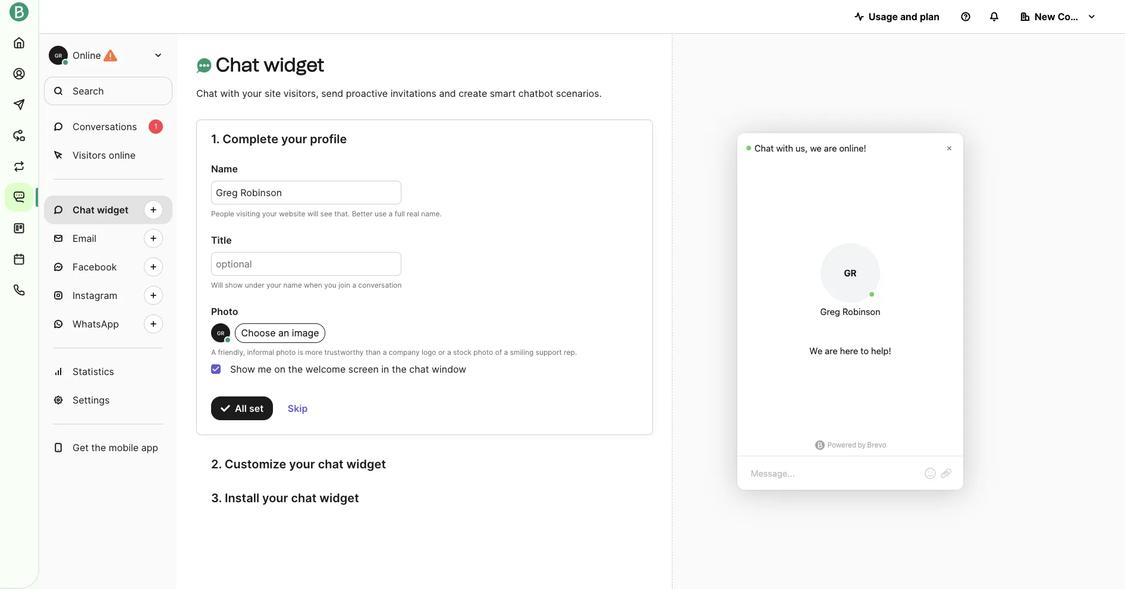Task type: describe. For each thing, give the bounding box(es) containing it.
will
[[211, 281, 223, 290]]

email
[[73, 233, 96, 244]]

or
[[438, 348, 445, 357]]

0 vertical spatial chat widget
[[216, 54, 325, 76]]

3.
[[211, 492, 222, 506]]

your for customize
[[289, 457, 315, 472]]

stock
[[453, 348, 472, 357]]

2.
[[211, 457, 222, 472]]

welcome
[[306, 363, 346, 375]]

proactive
[[346, 87, 388, 99]]

settings link
[[44, 386, 173, 415]]

a right join on the left of page
[[352, 281, 356, 290]]

a right the of
[[504, 348, 508, 357]]

rep.
[[564, 348, 577, 357]]

choose an image
[[241, 327, 319, 339]]

and inside button
[[901, 11, 918, 23]]

will show under your name when you join a conversation
[[211, 281, 402, 290]]

name.
[[421, 209, 442, 218]]

search link
[[44, 77, 173, 105]]

create
[[459, 87, 487, 99]]

1. complete your profile
[[211, 132, 347, 146]]

website
[[279, 209, 306, 218]]

2 photo from the left
[[474, 348, 493, 357]]

is
[[298, 348, 303, 357]]

all set button
[[211, 397, 273, 420]]

usage and plan button
[[845, 5, 949, 29]]

new
[[1035, 11, 1056, 23]]

smiling
[[510, 348, 534, 357]]

see
[[320, 209, 332, 218]]

that.
[[334, 209, 350, 218]]

people visiting your website will see that. better use a full real name.
[[211, 209, 442, 218]]

plan
[[920, 11, 940, 23]]

facebook
[[73, 261, 117, 273]]

use
[[375, 209, 387, 218]]

usage
[[869, 11, 898, 23]]

2 horizontal spatial the
[[392, 363, 407, 375]]

1 vertical spatial chat widget
[[73, 204, 129, 216]]

1 horizontal spatial gr
[[217, 330, 224, 337]]

1 photo from the left
[[276, 348, 296, 357]]

show
[[230, 363, 255, 375]]

better
[[352, 209, 373, 218]]

trustworthy
[[325, 348, 364, 357]]

your left name
[[266, 281, 281, 290]]

your for with
[[242, 87, 262, 99]]

in
[[381, 363, 389, 375]]

new company
[[1035, 11, 1102, 23]]

2. customize your chat widget
[[211, 457, 386, 472]]

real
[[407, 209, 419, 218]]

instagram link
[[44, 281, 173, 310]]

mobile
[[109, 442, 139, 454]]

2 horizontal spatial chat
[[409, 363, 429, 375]]

get the mobile app
[[73, 442, 158, 454]]

photo
[[211, 306, 238, 318]]

conversations
[[73, 121, 137, 133]]

settings
[[73, 394, 110, 406]]

all
[[235, 403, 247, 414]]

site
[[265, 87, 281, 99]]

your for visiting
[[262, 209, 277, 218]]

statistics
[[73, 366, 114, 378]]

app
[[141, 442, 158, 454]]

chat for 3. install your chat widget
[[291, 492, 317, 506]]

complete
[[223, 132, 278, 146]]

online
[[109, 149, 136, 161]]

1 vertical spatial chat
[[196, 87, 218, 99]]

visitors online link
[[44, 141, 173, 170]]

a right or at the left of page
[[447, 348, 451, 357]]

customize
[[225, 457, 286, 472]]

get the mobile app link
[[44, 434, 173, 462]]

company
[[389, 348, 420, 357]]



Task type: locate. For each thing, give the bounding box(es) containing it.
your right install
[[262, 492, 288, 506]]

with
[[220, 87, 240, 99]]

visitors
[[73, 149, 106, 161]]

name
[[283, 281, 302, 290]]

1.
[[211, 132, 220, 146]]

whatsapp link
[[44, 310, 173, 338]]

0 vertical spatial gr
[[55, 52, 62, 59]]

logo
[[422, 348, 436, 357]]

your left site
[[242, 87, 262, 99]]

than
[[366, 348, 381, 357]]

photo
[[276, 348, 296, 357], [474, 348, 493, 357]]

Name text field
[[211, 181, 402, 205]]

1 vertical spatial gr
[[217, 330, 224, 337]]

your for install
[[262, 492, 288, 506]]

widget image
[[196, 58, 212, 73]]

a
[[211, 348, 216, 357]]

your for complete
[[281, 132, 307, 146]]

1 horizontal spatial the
[[288, 363, 303, 375]]

2 vertical spatial chat
[[291, 492, 317, 506]]

skip
[[288, 403, 308, 414]]

facebook link
[[44, 253, 173, 281]]

the
[[288, 363, 303, 375], [392, 363, 407, 375], [91, 442, 106, 454]]

scenarios.
[[556, 87, 602, 99]]

search
[[73, 85, 104, 97]]

visitors online
[[73, 149, 136, 161]]

conversation
[[358, 281, 402, 290]]

install
[[225, 492, 259, 506]]

whatsapp
[[73, 318, 119, 330]]

get
[[73, 442, 89, 454]]

the right 'in'
[[392, 363, 407, 375]]

gr
[[55, 52, 62, 59], [217, 330, 224, 337]]

all set
[[235, 403, 264, 414]]

a friendly, informal photo is more trustworthy than a company logo or a stock photo of a smiling support rep.
[[211, 348, 577, 357]]

Title text field
[[211, 252, 402, 276]]

0 vertical spatial chat
[[409, 363, 429, 375]]

your up '3. install your chat widget'
[[289, 457, 315, 472]]

people
[[211, 209, 234, 218]]

the right on
[[288, 363, 303, 375]]

your left profile
[[281, 132, 307, 146]]

you
[[324, 281, 337, 290]]

widget
[[264, 54, 325, 76], [97, 204, 129, 216], [347, 457, 386, 472], [320, 492, 359, 506]]

1 horizontal spatial chat widget
[[216, 54, 325, 76]]

window
[[432, 363, 467, 375]]

support
[[536, 348, 562, 357]]

show me on the welcome screen in the chat window
[[230, 363, 467, 375]]

chat up with
[[216, 54, 260, 76]]

chat left with
[[196, 87, 218, 99]]

0 horizontal spatial and
[[439, 87, 456, 99]]

0 vertical spatial and
[[901, 11, 918, 23]]

online
[[73, 49, 101, 61]]

and left plan
[[901, 11, 918, 23]]

join
[[339, 281, 350, 290]]

chat with your site visitors, send proactive invitations and create smart chatbot scenarios.
[[196, 87, 602, 99]]

0 horizontal spatial photo
[[276, 348, 296, 357]]

0 horizontal spatial chat
[[291, 492, 317, 506]]

1 horizontal spatial chat
[[318, 457, 344, 472]]

the right get
[[91, 442, 106, 454]]

set
[[249, 403, 264, 414]]

1 vertical spatial chat
[[318, 457, 344, 472]]

visitors,
[[284, 87, 319, 99]]

when
[[304, 281, 322, 290]]

statistics link
[[44, 358, 173, 386]]

0 vertical spatial chat
[[216, 54, 260, 76]]

and left create
[[439, 87, 456, 99]]

friendly,
[[218, 348, 245, 357]]

chat up email at the top
[[73, 204, 95, 216]]

gr up friendly,
[[217, 330, 224, 337]]

a right than
[[383, 348, 387, 357]]

show
[[225, 281, 243, 290]]

chat down logo
[[409, 363, 429, 375]]

email link
[[44, 224, 173, 253]]

will
[[308, 209, 318, 218]]

chat for 2. customize your chat widget
[[318, 457, 344, 472]]

your
[[242, 87, 262, 99], [281, 132, 307, 146], [262, 209, 277, 218], [266, 281, 281, 290], [289, 457, 315, 472], [262, 492, 288, 506]]

choose an image button
[[235, 324, 326, 343]]

of
[[495, 348, 502, 357]]

photo left the of
[[474, 348, 493, 357]]

0 horizontal spatial the
[[91, 442, 106, 454]]

informal
[[247, 348, 274, 357]]

screen
[[348, 363, 379, 375]]

smart
[[490, 87, 516, 99]]

0 horizontal spatial chat widget
[[73, 204, 129, 216]]

chatbot
[[519, 87, 554, 99]]

company
[[1058, 11, 1102, 23]]

me
[[258, 363, 272, 375]]

a
[[389, 209, 393, 218], [352, 281, 356, 290], [383, 348, 387, 357], [447, 348, 451, 357], [504, 348, 508, 357]]

instagram
[[73, 290, 117, 302]]

1 horizontal spatial and
[[901, 11, 918, 23]]

and
[[901, 11, 918, 23], [439, 87, 456, 99]]

1 vertical spatial and
[[439, 87, 456, 99]]

0 horizontal spatial gr
[[55, 52, 62, 59]]

title
[[211, 234, 232, 246]]

image
[[292, 327, 319, 339]]

chat widget
[[216, 54, 325, 76], [73, 204, 129, 216]]

chat widget link
[[44, 196, 173, 224]]

send
[[321, 87, 343, 99]]

2 vertical spatial chat
[[73, 204, 95, 216]]

skip button
[[278, 397, 317, 420]]

chat widget up email link
[[73, 204, 129, 216]]

full
[[395, 209, 405, 218]]

gr left online
[[55, 52, 62, 59]]

your right the visiting
[[262, 209, 277, 218]]

choose
[[241, 327, 276, 339]]

new company button
[[1011, 5, 1106, 29]]

an
[[278, 327, 289, 339]]

on
[[274, 363, 286, 375]]

chat widget up site
[[216, 54, 325, 76]]

visiting
[[236, 209, 260, 218]]

1
[[154, 122, 158, 131]]

under
[[245, 281, 264, 290]]

chat down 2. customize your chat widget
[[291, 492, 317, 506]]

a left the full at the left of the page
[[389, 209, 393, 218]]

profile
[[310, 132, 347, 146]]

3. install your chat widget
[[211, 492, 359, 506]]

1 horizontal spatial photo
[[474, 348, 493, 357]]

photo left the is
[[276, 348, 296, 357]]

chat up '3. install your chat widget'
[[318, 457, 344, 472]]

chat
[[409, 363, 429, 375], [318, 457, 344, 472], [291, 492, 317, 506]]



Task type: vqa. For each thing, say whether or not it's contained in the screenshot.
'first'
no



